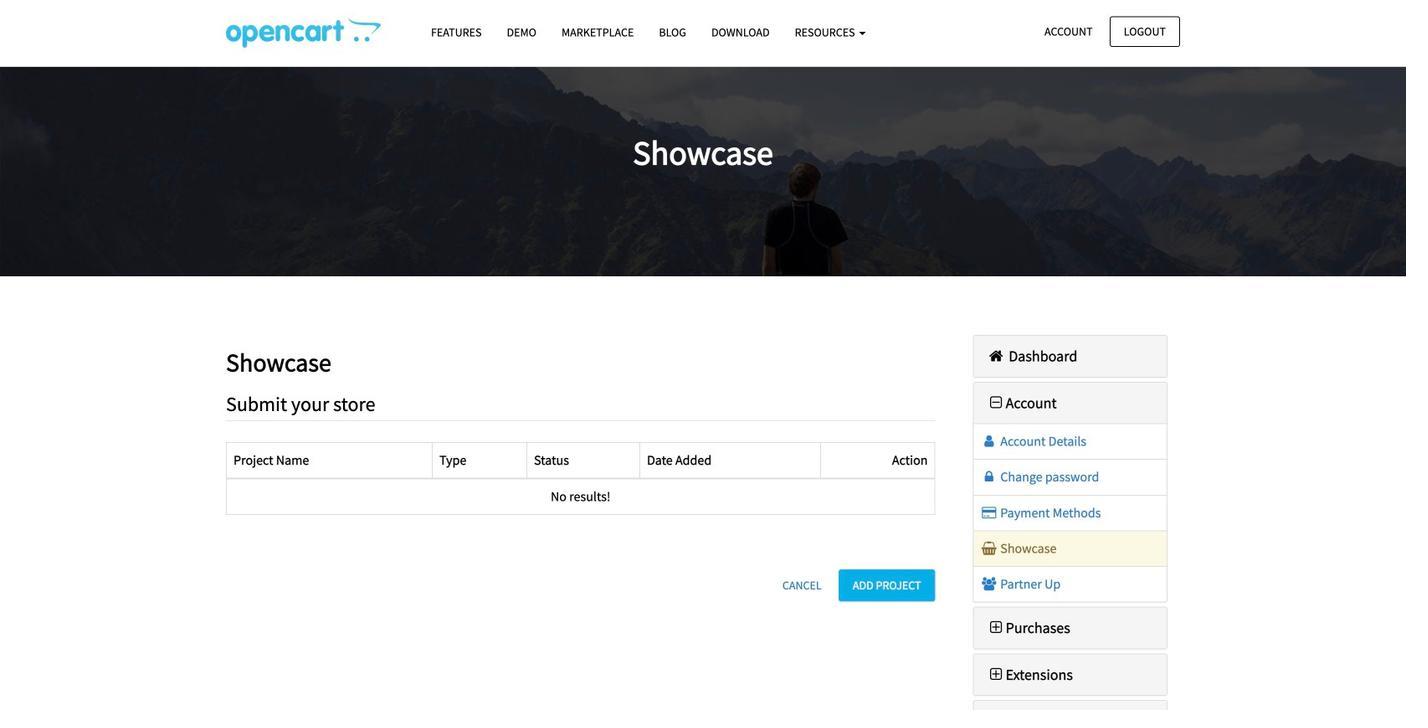 Task type: vqa. For each thing, say whether or not it's contained in the screenshot.
to
no



Task type: locate. For each thing, give the bounding box(es) containing it.
user image
[[981, 435, 998, 448]]

credit card image
[[981, 506, 998, 519]]

plus square o image
[[987, 667, 1006, 682]]

opencart - showcase image
[[226, 18, 381, 48]]

plus square o image
[[987, 620, 1006, 635]]

minus square o image
[[987, 395, 1006, 410]]



Task type: describe. For each thing, give the bounding box(es) containing it.
shopping basket image
[[981, 542, 998, 555]]

users image
[[981, 577, 998, 591]]

home image
[[987, 348, 1006, 363]]

lock image
[[981, 470, 998, 484]]



